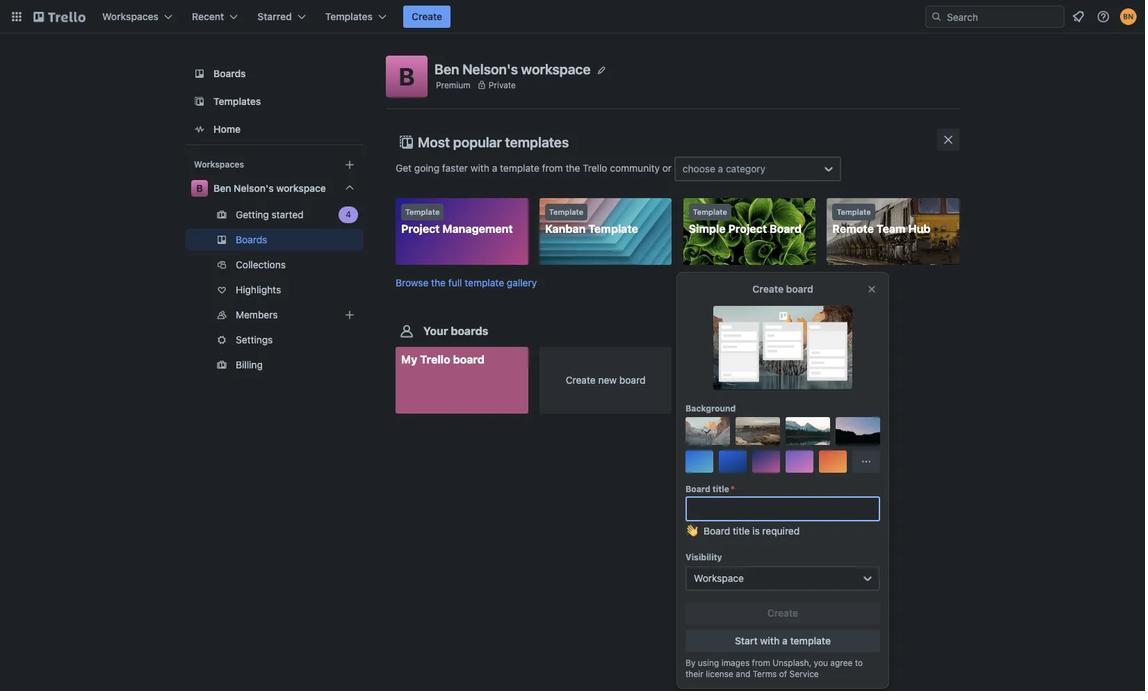 Task type: locate. For each thing, give the bounding box(es) containing it.
template up 'you'
[[790, 635, 831, 647]]

1 vertical spatial ben nelson's workspace
[[214, 182, 326, 194]]

highlights link
[[186, 279, 364, 301]]

title left is
[[733, 525, 750, 537]]

b
[[399, 62, 415, 90], [196, 182, 203, 194]]

trello right my
[[420, 353, 451, 366]]

choose a category
[[683, 163, 766, 175]]

terms of service link
[[753, 669, 819, 679]]

premium
[[436, 80, 471, 90]]

ben nelson's workspace up getting started
[[214, 182, 326, 194]]

starred button
[[249, 6, 314, 28]]

the left "full"
[[431, 277, 446, 289]]

1 horizontal spatial create button
[[686, 602, 880, 625]]

recent button
[[184, 6, 246, 28]]

board
[[786, 283, 813, 295], [453, 353, 485, 366], [620, 374, 646, 386]]

a
[[492, 162, 497, 174], [718, 163, 723, 175], [782, 635, 788, 647]]

1 horizontal spatial from
[[752, 658, 770, 668]]

using
[[698, 658, 719, 668]]

a right "choose"
[[718, 163, 723, 175]]

or
[[663, 162, 672, 174]]

a down most popular templates
[[492, 162, 497, 174]]

ben down home at the top of the page
[[214, 182, 231, 194]]

the down templates
[[566, 162, 580, 174]]

template up the kanban
[[549, 207, 584, 216]]

collections
[[236, 259, 286, 271]]

back to home image
[[33, 6, 86, 28]]

project inside template simple project board
[[729, 223, 767, 235]]

from inside by using images from unsplash, you agree to their
[[752, 658, 770, 668]]

0 vertical spatial trello
[[583, 162, 608, 174]]

start with a template
[[735, 635, 831, 647]]

the
[[566, 162, 580, 174], [431, 277, 446, 289]]

2 vertical spatial board
[[620, 374, 646, 386]]

b left premium in the left top of the page
[[399, 62, 415, 90]]

add image
[[341, 307, 358, 323]]

recent
[[192, 10, 224, 22]]

1 vertical spatial the
[[431, 277, 446, 289]]

0 vertical spatial boards link
[[186, 61, 364, 86]]

getting
[[236, 209, 269, 220]]

1 horizontal spatial with
[[760, 635, 780, 647]]

1 horizontal spatial project
[[729, 223, 767, 235]]

board title *
[[686, 484, 735, 494]]

started
[[272, 209, 304, 220]]

project right forward image
[[401, 223, 440, 235]]

0 horizontal spatial b
[[196, 182, 203, 194]]

with
[[471, 162, 490, 174], [760, 635, 780, 647]]

👋 board title is required
[[686, 525, 800, 537]]

faster
[[442, 162, 468, 174]]

1 vertical spatial boards
[[236, 234, 267, 245]]

board
[[770, 223, 802, 235], [686, 484, 711, 494], [704, 525, 730, 537]]

a inside button
[[782, 635, 788, 647]]

2 boards link from the top
[[186, 229, 364, 251]]

from
[[542, 162, 563, 174], [752, 658, 770, 668]]

primary element
[[0, 0, 1145, 33]]

0 vertical spatial create button
[[403, 6, 451, 28]]

1 vertical spatial trello
[[420, 353, 451, 366]]

ben nelson's workspace up private
[[435, 61, 591, 77]]

create a workspace image
[[341, 156, 358, 173]]

0 vertical spatial workspace
[[521, 61, 591, 77]]

templates right starred popup button at the left top of the page
[[325, 10, 373, 22]]

agree
[[831, 658, 853, 668]]

create for create board
[[753, 283, 784, 295]]

template for kanban
[[549, 207, 584, 216]]

background element
[[686, 417, 880, 473]]

1 project from the left
[[401, 223, 440, 235]]

wave image
[[686, 524, 698, 544]]

template
[[500, 162, 540, 174], [465, 277, 504, 289], [790, 635, 831, 647]]

home
[[214, 123, 241, 135]]

management
[[443, 223, 513, 235]]

board right 👋
[[704, 525, 730, 537]]

getting started
[[236, 209, 304, 220]]

team
[[877, 223, 906, 235]]

boards for second boards link from the bottom
[[214, 67, 246, 79]]

template for start with a template
[[790, 635, 831, 647]]

from up license and terms of service
[[752, 658, 770, 668]]

workspace
[[521, 61, 591, 77], [276, 182, 326, 194]]

with right faster
[[471, 162, 490, 174]]

template inside button
[[790, 635, 831, 647]]

template inside template simple project board
[[693, 207, 727, 216]]

0 horizontal spatial with
[[471, 162, 490, 174]]

your
[[424, 325, 448, 337]]

1 horizontal spatial the
[[566, 162, 580, 174]]

template down going
[[405, 207, 440, 216]]

1 vertical spatial with
[[760, 635, 780, 647]]

templates
[[325, 10, 373, 22], [214, 95, 261, 107]]

my trello board link
[[396, 347, 528, 414]]

1 horizontal spatial title
[[733, 525, 750, 537]]

1 horizontal spatial board
[[620, 374, 646, 386]]

1 vertical spatial create button
[[686, 602, 880, 625]]

templates link
[[186, 89, 364, 114]]

workspaces inside dropdown button
[[102, 10, 159, 22]]

1 vertical spatial title
[[733, 525, 750, 537]]

community
[[610, 162, 660, 174]]

template
[[405, 207, 440, 216], [549, 207, 584, 216], [693, 207, 727, 216], [837, 207, 871, 216], [588, 223, 638, 235]]

template up 'remote'
[[837, 207, 871, 216]]

boards down the getting at left top
[[236, 234, 267, 245]]

members link
[[186, 304, 364, 326]]

1 horizontal spatial ben
[[435, 61, 459, 77]]

create for the rightmost create button
[[768, 607, 798, 619]]

create board
[[753, 283, 813, 295]]

required
[[763, 525, 800, 537]]

0 vertical spatial title
[[713, 484, 729, 494]]

template project management
[[401, 207, 513, 235]]

create button
[[403, 6, 451, 28], [686, 602, 880, 625]]

b down home "image"
[[196, 182, 203, 194]]

home link
[[186, 117, 364, 142]]

trello
[[583, 162, 608, 174], [420, 353, 451, 366]]

template right the kanban
[[588, 223, 638, 235]]

template inside template remote team hub
[[837, 207, 871, 216]]

hub
[[909, 223, 931, 235]]

template right "full"
[[465, 277, 504, 289]]

workspaces
[[102, 10, 159, 22], [194, 159, 244, 170]]

open information menu image
[[1097, 10, 1111, 24]]

nelson's up private
[[463, 61, 518, 77]]

1 vertical spatial from
[[752, 658, 770, 668]]

trello left community
[[583, 162, 608, 174]]

2 horizontal spatial board
[[786, 283, 813, 295]]

boards link up the "templates" link
[[186, 61, 364, 86]]

unsplash,
[[773, 658, 812, 668]]

boards right "board" icon at the left top of the page
[[214, 67, 246, 79]]

with right start
[[760, 635, 780, 647]]

create button up start with a template
[[686, 602, 880, 625]]

switch to… image
[[10, 10, 24, 24]]

1 vertical spatial board
[[453, 353, 485, 366]]

0 horizontal spatial nelson's
[[234, 182, 274, 194]]

1 vertical spatial workspaces
[[194, 159, 244, 170]]

1 vertical spatial b
[[196, 182, 203, 194]]

boards link up collections link
[[186, 229, 364, 251]]

background
[[686, 403, 736, 414]]

*
[[731, 484, 735, 494]]

from down templates
[[542, 162, 563, 174]]

0 horizontal spatial a
[[492, 162, 497, 174]]

0 vertical spatial workspaces
[[102, 10, 159, 22]]

1 horizontal spatial b
[[399, 62, 415, 90]]

images
[[722, 658, 750, 668]]

1 horizontal spatial nelson's
[[463, 61, 518, 77]]

board up create board
[[770, 223, 802, 235]]

ben
[[435, 61, 459, 77], [214, 182, 231, 194]]

visibility
[[686, 552, 722, 563]]

0 horizontal spatial project
[[401, 223, 440, 235]]

gallery
[[507, 277, 537, 289]]

b inside b button
[[399, 62, 415, 90]]

1 vertical spatial templates
[[214, 95, 261, 107]]

board left *
[[686, 484, 711, 494]]

4
[[346, 209, 351, 220]]

0 horizontal spatial create button
[[403, 6, 451, 28]]

create button inside primary element
[[403, 6, 451, 28]]

template inside template project management
[[405, 207, 440, 216]]

0 horizontal spatial workspaces
[[102, 10, 159, 22]]

boards link
[[186, 61, 364, 86], [186, 229, 364, 251]]

2 vertical spatial template
[[790, 635, 831, 647]]

1 boards link from the top
[[186, 61, 364, 86]]

template kanban template
[[545, 207, 638, 235]]

0 vertical spatial b
[[399, 62, 415, 90]]

workspace down primary element
[[521, 61, 591, 77]]

0 vertical spatial templates
[[325, 10, 373, 22]]

0 horizontal spatial board
[[453, 353, 485, 366]]

0 vertical spatial boards
[[214, 67, 246, 79]]

project
[[401, 223, 440, 235], [729, 223, 767, 235]]

Search field
[[942, 6, 1064, 27]]

0 vertical spatial board
[[770, 223, 802, 235]]

a up "unsplash,"
[[782, 635, 788, 647]]

you
[[814, 658, 828, 668]]

templates up home at the top of the page
[[214, 95, 261, 107]]

create button up b button
[[403, 6, 451, 28]]

template down templates
[[500, 162, 540, 174]]

2 vertical spatial board
[[704, 525, 730, 537]]

and
[[736, 669, 751, 679]]

ben up premium in the left top of the page
[[435, 61, 459, 77]]

2 project from the left
[[729, 223, 767, 235]]

1 horizontal spatial templates
[[325, 10, 373, 22]]

private
[[489, 80, 516, 90]]

title
[[713, 484, 729, 494], [733, 525, 750, 537]]

0 horizontal spatial trello
[[420, 353, 451, 366]]

1 vertical spatial boards link
[[186, 229, 364, 251]]

0 horizontal spatial workspace
[[276, 182, 326, 194]]

nelson's up the getting at left top
[[234, 182, 274, 194]]

browse
[[396, 277, 429, 289]]

template up simple
[[693, 207, 727, 216]]

1 vertical spatial workspace
[[276, 182, 326, 194]]

1 vertical spatial template
[[465, 277, 504, 289]]

None text field
[[686, 497, 880, 522]]

0 horizontal spatial from
[[542, 162, 563, 174]]

2 horizontal spatial a
[[782, 635, 788, 647]]

nelson's
[[463, 61, 518, 77], [234, 182, 274, 194]]

terms
[[753, 669, 777, 679]]

project right simple
[[729, 223, 767, 235]]

workspace up the started
[[276, 182, 326, 194]]

close popover image
[[867, 284, 878, 295]]

title left *
[[713, 484, 729, 494]]

ben nelson's workspace
[[435, 61, 591, 77], [214, 182, 326, 194]]

0 horizontal spatial ben
[[214, 182, 231, 194]]

1 horizontal spatial ben nelson's workspace
[[435, 61, 591, 77]]

board image
[[191, 65, 208, 82]]

1 horizontal spatial workspaces
[[194, 159, 244, 170]]

template remote team hub
[[833, 207, 931, 235]]

1 horizontal spatial trello
[[583, 162, 608, 174]]

0 vertical spatial ben nelson's workspace
[[435, 61, 591, 77]]



Task type: vqa. For each thing, say whether or not it's contained in the screenshot.
Jeremy Miller (jeremymiller198) Image
no



Task type: describe. For each thing, give the bounding box(es) containing it.
license link
[[706, 669, 734, 679]]

1 horizontal spatial a
[[718, 163, 723, 175]]

boards for 1st boards link from the bottom of the page
[[236, 234, 267, 245]]

start
[[735, 635, 758, 647]]

service
[[790, 669, 819, 679]]

0 horizontal spatial title
[[713, 484, 729, 494]]

0 horizontal spatial templates
[[214, 95, 261, 107]]

billing link
[[186, 354, 364, 376]]

0 vertical spatial nelson's
[[463, 61, 518, 77]]

0 vertical spatial template
[[500, 162, 540, 174]]

1 horizontal spatial workspace
[[521, 61, 591, 77]]

board for create new board
[[620, 374, 646, 386]]

get
[[396, 162, 412, 174]]

new
[[598, 374, 617, 386]]

templates button
[[317, 6, 395, 28]]

start with a template button
[[686, 630, 880, 652]]

0 notifications image
[[1070, 8, 1087, 25]]

forward image
[[361, 207, 378, 223]]

choose
[[683, 163, 716, 175]]

create inside primary element
[[412, 10, 442, 22]]

my
[[401, 353, 418, 366]]

ben nelson (bennelson96) image
[[1120, 8, 1137, 25]]

1 vertical spatial ben
[[214, 182, 231, 194]]

template for simple
[[693, 207, 727, 216]]

project inside template project management
[[401, 223, 440, 235]]

license
[[706, 669, 734, 679]]

create new board
[[566, 374, 646, 386]]

0 horizontal spatial the
[[431, 277, 446, 289]]

going
[[414, 162, 440, 174]]

category
[[726, 163, 766, 175]]

0 vertical spatial ben
[[435, 61, 459, 77]]

1 vertical spatial board
[[686, 484, 711, 494]]

1 vertical spatial nelson's
[[234, 182, 274, 194]]

board inside template simple project board
[[770, 223, 802, 235]]

popular
[[453, 134, 502, 150]]

of
[[779, 669, 787, 679]]

members
[[236, 309, 278, 321]]

b button
[[386, 56, 428, 97]]

template for project
[[405, 207, 440, 216]]

most popular templates
[[418, 134, 569, 150]]

boards
[[451, 325, 489, 337]]

0 vertical spatial the
[[566, 162, 580, 174]]

simple
[[689, 223, 726, 235]]

license and terms of service
[[706, 669, 819, 679]]

browse the full template gallery
[[396, 277, 537, 289]]

template for browse the full template gallery
[[465, 277, 504, 289]]

templates inside dropdown button
[[325, 10, 373, 22]]

highlights
[[236, 284, 281, 296]]

by
[[686, 658, 696, 668]]

👋
[[686, 525, 698, 537]]

settings
[[236, 334, 273, 346]]

billing
[[236, 359, 263, 371]]

browse the full template gallery link
[[396, 277, 537, 289]]

get going faster with a template from the trello community or
[[396, 162, 674, 174]]

0 vertical spatial board
[[786, 283, 813, 295]]

with inside button
[[760, 635, 780, 647]]

is
[[753, 525, 760, 537]]

remote
[[833, 223, 874, 235]]

by using images from unsplash, you agree to their
[[686, 658, 863, 679]]

workspace
[[694, 572, 744, 584]]

0 horizontal spatial ben nelson's workspace
[[214, 182, 326, 194]]

settings link
[[186, 329, 364, 351]]

full
[[448, 277, 462, 289]]

workspaces button
[[94, 6, 181, 28]]

template for remote
[[837, 207, 871, 216]]

create for create new board
[[566, 374, 596, 386]]

most
[[418, 134, 450, 150]]

custom image image
[[702, 426, 714, 437]]

kanban
[[545, 223, 586, 235]]

starred
[[258, 10, 292, 22]]

template board image
[[191, 93, 208, 110]]

collections link
[[186, 254, 364, 276]]

my trello board
[[401, 353, 485, 366]]

board for my trello board
[[453, 353, 485, 366]]

0 vertical spatial with
[[471, 162, 490, 174]]

templates
[[505, 134, 569, 150]]

template simple project board
[[689, 207, 802, 235]]

0 vertical spatial from
[[542, 162, 563, 174]]

to
[[855, 658, 863, 668]]

search image
[[931, 11, 942, 22]]

your boards
[[424, 325, 489, 337]]

home image
[[191, 121, 208, 138]]

their
[[686, 669, 704, 679]]



